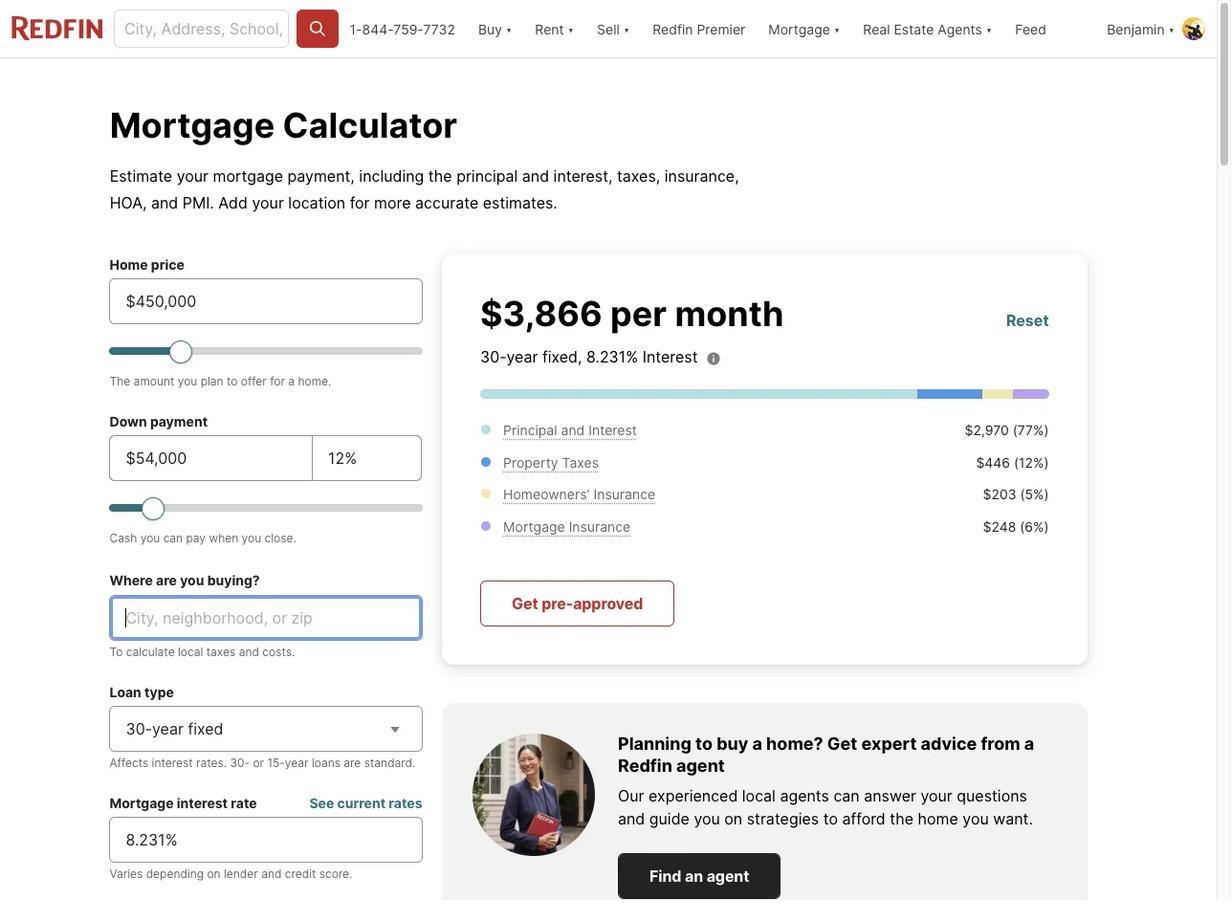 Task type: describe. For each thing, give the bounding box(es) containing it.
and up taxes
[[561, 422, 585, 438]]

2 vertical spatial 30-
[[230, 756, 250, 770]]

rent ▾
[[535, 21, 574, 37]]

depending
[[146, 867, 204, 881]]

varies depending on lender and credit score.
[[109, 867, 352, 881]]

▾ inside real estate agents ▾ link
[[986, 21, 992, 37]]

buy ▾ button
[[467, 0, 524, 57]]

1 vertical spatial are
[[344, 756, 361, 770]]

buying?
[[207, 572, 260, 588]]

payment,
[[288, 166, 355, 186]]

rent
[[535, 21, 564, 37]]

redfin premier
[[653, 21, 746, 37]]

payment
[[150, 413, 208, 430]]

Down Payment Slider range field
[[109, 497, 422, 520]]

and left credit
[[261, 867, 282, 881]]

reset
[[1006, 310, 1049, 330]]

mortgage for mortgage calculator
[[110, 104, 275, 146]]

price
[[151, 256, 185, 273]]

see
[[309, 795, 334, 811]]

▾ for mortgage ▾
[[834, 21, 840, 37]]

calculator
[[283, 104, 457, 146]]

want.
[[993, 809, 1033, 829]]

submit search image
[[308, 19, 327, 38]]

rent ▾ button
[[535, 0, 574, 57]]

the
[[109, 374, 130, 388]]

▾ for sell ▾
[[623, 21, 630, 37]]

home?
[[766, 734, 823, 754]]

sell ▾ button
[[597, 0, 630, 57]]

8.231%
[[586, 347, 638, 366]]

questions
[[957, 786, 1027, 806]]

mortgage ▾ button
[[757, 0, 852, 57]]

offer
[[241, 374, 267, 388]]

on inside our experienced local agents can answer your questions and guide you on strategies to afford the home you want.
[[725, 809, 743, 829]]

and left pmi. at the left
[[151, 193, 178, 212]]

home
[[918, 809, 958, 829]]

feed
[[1015, 21, 1047, 37]]

guide
[[649, 809, 690, 829]]

calculate
[[126, 645, 175, 659]]

insurance for mortgage insurance
[[569, 518, 631, 534]]

(6%)
[[1020, 518, 1049, 534]]

844-
[[362, 21, 393, 37]]

you left plan
[[178, 374, 197, 388]]

to inside our experienced local agents can answer your questions and guide you on strategies to afford the home you want.
[[823, 809, 838, 829]]

approved
[[573, 594, 643, 613]]

0 horizontal spatial for
[[270, 374, 285, 388]]

see current rates link
[[309, 793, 422, 813]]

planning
[[618, 734, 692, 754]]

to calculate local taxes and costs.
[[109, 645, 295, 659]]

strategies
[[747, 809, 819, 829]]

varies
[[109, 867, 143, 881]]

redfin inside planning to buy a home? get expert advice from a redfin agent
[[618, 755, 672, 775]]

home
[[109, 256, 148, 273]]

to inside planning to buy a home? get expert advice from a redfin agent
[[696, 734, 713, 754]]

homeowners' insurance link
[[503, 486, 655, 502]]

year for fixed
[[152, 719, 184, 739]]

interest for affects
[[152, 756, 193, 770]]

sell ▾
[[597, 21, 630, 37]]

answer
[[864, 786, 916, 806]]

2 horizontal spatial a
[[1024, 734, 1035, 754]]

principal and interest
[[503, 422, 637, 438]]

down payment
[[109, 413, 208, 430]]

pmi.
[[182, 193, 214, 212]]

home price
[[109, 256, 185, 273]]

agents
[[938, 21, 982, 37]]

0 horizontal spatial a
[[288, 374, 295, 388]]

get inside button
[[512, 594, 538, 613]]

you left buying? on the bottom of page
[[180, 572, 204, 588]]

agent image
[[473, 734, 595, 856]]

pre-
[[542, 594, 573, 613]]

1-844-759-7732 link
[[350, 21, 455, 37]]

redfin premier button
[[641, 0, 757, 57]]

advice
[[921, 734, 977, 754]]

City, Address, School, Agent, ZIP search field
[[114, 10, 289, 48]]

0 horizontal spatial can
[[163, 531, 183, 545]]

sell
[[597, 21, 620, 37]]

feed button
[[1004, 0, 1096, 57]]

benjamin ▾
[[1107, 21, 1175, 37]]

759-
[[393, 21, 423, 37]]

home.
[[298, 374, 331, 388]]

affects interest rates. 30- or 15-year loans are standard.
[[109, 756, 416, 770]]

insurance for homeowners' insurance
[[594, 486, 655, 502]]

agent inside 'button'
[[707, 867, 749, 886]]

0 vertical spatial to
[[227, 374, 238, 388]]

where
[[109, 572, 153, 588]]

loan type
[[109, 684, 174, 700]]

interest,
[[554, 166, 613, 186]]

get pre-approved button
[[480, 581, 675, 627]]

real
[[863, 21, 890, 37]]

and up estimates.
[[522, 166, 549, 186]]

mortgage ▾ button
[[769, 0, 840, 57]]

per
[[610, 293, 667, 335]]

agent inside planning to buy a home? get expert advice from a redfin agent
[[676, 755, 725, 775]]

$2,970 (77%)
[[965, 422, 1049, 438]]

close.
[[265, 531, 296, 545]]

reset button
[[1006, 309, 1049, 332]]

taxes
[[562, 454, 599, 470]]

property
[[503, 454, 558, 470]]

$3,866 per month
[[480, 293, 784, 335]]

$203 (5%)
[[983, 486, 1049, 502]]

taxes,
[[617, 166, 660, 186]]

month
[[675, 293, 784, 335]]



Task type: vqa. For each thing, say whether or not it's contained in the screenshot.
topmost agent
yes



Task type: locate. For each thing, give the bounding box(es) containing it.
$446
[[976, 454, 1010, 470]]

interest
[[152, 756, 193, 770], [177, 795, 228, 811]]

1 horizontal spatial 30-
[[230, 756, 250, 770]]

0 vertical spatial are
[[156, 572, 177, 588]]

planning to buy a home? get expert advice from a redfin agent
[[618, 734, 1035, 775]]

1 vertical spatial interest
[[589, 422, 637, 438]]

your down mortgage
[[252, 193, 284, 212]]

interest down per
[[643, 347, 698, 366]]

(12%)
[[1014, 454, 1049, 470]]

▾ right sell
[[623, 21, 630, 37]]

your up "home"
[[921, 786, 953, 806]]

0 vertical spatial for
[[350, 193, 370, 212]]

premier
[[697, 21, 746, 37]]

costs.
[[262, 645, 295, 659]]

are right loans
[[344, 756, 361, 770]]

the up accurate
[[428, 166, 452, 186]]

0 vertical spatial can
[[163, 531, 183, 545]]

7732
[[423, 21, 455, 37]]

1 vertical spatial can
[[834, 786, 860, 806]]

0 horizontal spatial year
[[152, 719, 184, 739]]

hoa,
[[110, 193, 147, 212]]

estimate
[[110, 166, 172, 186]]

agent up experienced
[[676, 755, 725, 775]]

the inside the "estimate your mortgage payment, including the principal and interest, taxes, insurance, hoa, and pmi. add your location for more accurate estimates."
[[428, 166, 452, 186]]

get pre-approved
[[512, 594, 643, 613]]

0 horizontal spatial on
[[207, 867, 221, 881]]

insurance down homeowners' insurance link
[[569, 518, 631, 534]]

insurance down taxes
[[594, 486, 655, 502]]

▾ for rent ▾
[[568, 21, 574, 37]]

on down experienced
[[725, 809, 743, 829]]

for
[[350, 193, 370, 212], [270, 374, 285, 388]]

a left "home."
[[288, 374, 295, 388]]

1 vertical spatial 30-
[[126, 719, 152, 739]]

rate
[[231, 795, 257, 811]]

you down questions
[[963, 809, 989, 829]]

accurate
[[415, 193, 479, 212]]

rates.
[[196, 756, 227, 770]]

user photo image
[[1183, 17, 1205, 40]]

0 vertical spatial interest
[[152, 756, 193, 770]]

on left lender
[[207, 867, 221, 881]]

▾ for benjamin ▾
[[1169, 21, 1175, 37]]

1 vertical spatial get
[[827, 734, 858, 754]]

lender
[[224, 867, 258, 881]]

and right taxes
[[239, 645, 259, 659]]

0 vertical spatial your
[[177, 166, 209, 186]]

rates
[[389, 795, 422, 811]]

year for fixed,
[[507, 347, 538, 366]]

mortgage for mortgage insurance
[[503, 518, 565, 534]]

1 vertical spatial to
[[696, 734, 713, 754]]

1 horizontal spatial to
[[696, 734, 713, 754]]

6 ▾ from the left
[[1169, 21, 1175, 37]]

0 vertical spatial 30-
[[480, 347, 507, 366]]

1 horizontal spatial a
[[752, 734, 762, 754]]

1 horizontal spatial on
[[725, 809, 743, 829]]

0 vertical spatial get
[[512, 594, 538, 613]]

1 vertical spatial agent
[[707, 867, 749, 886]]

mortgage calculator
[[110, 104, 457, 146]]

interest down 30-year fixed
[[152, 756, 193, 770]]

1 vertical spatial local
[[742, 786, 776, 806]]

your inside our experienced local agents can answer your questions and guide you on strategies to afford the home you want.
[[921, 786, 953, 806]]

2 horizontal spatial to
[[823, 809, 838, 829]]

principal
[[456, 166, 518, 186]]

plan
[[201, 374, 223, 388]]

▾ inside rent ▾ dropdown button
[[568, 21, 574, 37]]

0 horizontal spatial get
[[512, 594, 538, 613]]

1 horizontal spatial can
[[834, 786, 860, 806]]

you right the when
[[242, 531, 261, 545]]

insurance
[[594, 486, 655, 502], [569, 518, 631, 534]]

30- for 30-year fixed
[[126, 719, 152, 739]]

year left loans
[[285, 756, 309, 770]]

including
[[359, 166, 424, 186]]

local
[[178, 645, 203, 659], [742, 786, 776, 806]]

mortgage inside mortgage ▾ dropdown button
[[769, 21, 830, 37]]

current
[[337, 795, 386, 811]]

you right cash
[[140, 531, 160, 545]]

▾
[[506, 21, 512, 37], [568, 21, 574, 37], [623, 21, 630, 37], [834, 21, 840, 37], [986, 21, 992, 37], [1169, 21, 1175, 37]]

interest up taxes
[[589, 422, 637, 438]]

find
[[650, 867, 682, 886]]

real estate agents ▾ link
[[863, 0, 992, 57]]

sell ▾ button
[[586, 0, 641, 57]]

None text field
[[126, 290, 406, 313], [126, 829, 406, 851], [126, 290, 406, 313], [126, 829, 406, 851]]

credit
[[285, 867, 316, 881]]

to left buy at the right
[[696, 734, 713, 754]]

agent
[[676, 755, 725, 775], [707, 867, 749, 886]]

from
[[981, 734, 1021, 754]]

principal
[[503, 422, 557, 438]]

0 vertical spatial year
[[507, 347, 538, 366]]

down
[[109, 413, 147, 430]]

buy ▾ button
[[478, 0, 512, 57]]

buy
[[717, 734, 748, 754]]

can inside our experienced local agents can answer your questions and guide you on strategies to afford the home you want.
[[834, 786, 860, 806]]

0 vertical spatial agent
[[676, 755, 725, 775]]

1 horizontal spatial year
[[285, 756, 309, 770]]

▾ right agents
[[986, 21, 992, 37]]

mortgage down affects
[[109, 795, 174, 811]]

the inside our experienced local agents can answer your questions and guide you on strategies to afford the home you want.
[[890, 809, 914, 829]]

0 horizontal spatial interest
[[589, 422, 637, 438]]

0 horizontal spatial to
[[227, 374, 238, 388]]

1 horizontal spatial interest
[[643, 347, 698, 366]]

when
[[209, 531, 238, 545]]

local for agents
[[742, 786, 776, 806]]

homeowners'
[[503, 486, 590, 502]]

mortgage down homeowners' on the bottom left of page
[[503, 518, 565, 534]]

$203
[[983, 486, 1017, 502]]

see current rates
[[309, 795, 422, 811]]

fixed,
[[542, 347, 582, 366]]

▾ left the user photo
[[1169, 21, 1175, 37]]

30- down $3,866
[[480, 347, 507, 366]]

1 ▾ from the left
[[506, 21, 512, 37]]

1 vertical spatial the
[[890, 809, 914, 829]]

local left taxes
[[178, 645, 203, 659]]

interest for mortgage
[[177, 795, 228, 811]]

redfin left premier at the top of the page
[[653, 21, 693, 37]]

estate
[[894, 21, 934, 37]]

$3,866
[[480, 293, 602, 335]]

$2,970
[[965, 422, 1009, 438]]

0 horizontal spatial 30-
[[126, 719, 152, 739]]

add
[[218, 193, 248, 212]]

mortgage
[[769, 21, 830, 37], [110, 104, 275, 146], [503, 518, 565, 534], [109, 795, 174, 811]]

and down our
[[618, 809, 645, 829]]

redfin inside button
[[653, 21, 693, 37]]

1 horizontal spatial are
[[344, 756, 361, 770]]

score.
[[319, 867, 352, 881]]

get left expert
[[827, 734, 858, 754]]

mortgage
[[213, 166, 283, 186]]

cash
[[109, 531, 137, 545]]

for left the more
[[350, 193, 370, 212]]

0 vertical spatial interest
[[643, 347, 698, 366]]

can left pay at the bottom left
[[163, 531, 183, 545]]

0 vertical spatial insurance
[[594, 486, 655, 502]]

redfin down 'planning'
[[618, 755, 672, 775]]

1 vertical spatial year
[[152, 719, 184, 739]]

agent right an
[[707, 867, 749, 886]]

▾ inside mortgage ▾ dropdown button
[[834, 21, 840, 37]]

mortgage left real
[[769, 21, 830, 37]]

3 ▾ from the left
[[623, 21, 630, 37]]

year left fixed
[[152, 719, 184, 739]]

0 horizontal spatial the
[[428, 166, 452, 186]]

you down experienced
[[694, 809, 720, 829]]

your
[[177, 166, 209, 186], [252, 193, 284, 212], [921, 786, 953, 806]]

interest down rates. at left
[[177, 795, 228, 811]]

pay
[[186, 531, 206, 545]]

real estate agents ▾
[[863, 21, 992, 37]]

$446 (12%)
[[976, 454, 1049, 470]]

0 vertical spatial the
[[428, 166, 452, 186]]

can up the afford on the bottom of the page
[[834, 786, 860, 806]]

get inside planning to buy a home? get expert advice from a redfin agent
[[827, 734, 858, 754]]

local up strategies
[[742, 786, 776, 806]]

0 vertical spatial local
[[178, 645, 203, 659]]

interest
[[643, 347, 698, 366], [589, 422, 637, 438]]

▾ left real
[[834, 21, 840, 37]]

0 vertical spatial redfin
[[653, 21, 693, 37]]

mortgage insurance link
[[503, 518, 631, 534]]

your up pmi. at the left
[[177, 166, 209, 186]]

1 vertical spatial redfin
[[618, 755, 672, 775]]

mortgage interest rate
[[109, 795, 257, 811]]

amount
[[134, 374, 174, 388]]

▾ right buy
[[506, 21, 512, 37]]

more
[[374, 193, 411, 212]]

local inside our experienced local agents can answer your questions and guide you on strategies to afford the home you want.
[[742, 786, 776, 806]]

buy ▾
[[478, 21, 512, 37]]

to right plan
[[227, 374, 238, 388]]

1 horizontal spatial local
[[742, 786, 776, 806]]

2 vertical spatial your
[[921, 786, 953, 806]]

1 horizontal spatial get
[[827, 734, 858, 754]]

to left the afford on the bottom of the page
[[823, 809, 838, 829]]

30-
[[480, 347, 507, 366], [126, 719, 152, 739], [230, 756, 250, 770]]

to
[[227, 374, 238, 388], [696, 734, 713, 754], [823, 809, 838, 829]]

Home Price Slider range field
[[109, 340, 422, 363]]

1 vertical spatial for
[[270, 374, 285, 388]]

the down answer
[[890, 809, 914, 829]]

1 horizontal spatial the
[[890, 809, 914, 829]]

real estate agents ▾ button
[[852, 0, 1004, 57]]

year left the fixed,
[[507, 347, 538, 366]]

15-
[[267, 756, 285, 770]]

2 ▾ from the left
[[568, 21, 574, 37]]

for inside the "estimate your mortgage payment, including the principal and interest, taxes, insurance, hoa, and pmi. add your location for more accurate estimates."
[[350, 193, 370, 212]]

year
[[507, 347, 538, 366], [152, 719, 184, 739], [285, 756, 309, 770]]

30- left or
[[230, 756, 250, 770]]

afford
[[842, 809, 886, 829]]

an
[[685, 867, 703, 886]]

redfin
[[653, 21, 693, 37], [618, 755, 672, 775]]

▾ inside buy ▾ dropdown button
[[506, 21, 512, 37]]

a right buy at the right
[[752, 734, 762, 754]]

0 horizontal spatial are
[[156, 572, 177, 588]]

our experienced local agents can answer your questions and guide you on strategies to afford the home you want.
[[618, 786, 1033, 829]]

for right offer
[[270, 374, 285, 388]]

4 ▾ from the left
[[834, 21, 840, 37]]

▾ right rent
[[568, 21, 574, 37]]

1 vertical spatial your
[[252, 193, 284, 212]]

2 vertical spatial to
[[823, 809, 838, 829]]

2 horizontal spatial 30-
[[480, 347, 507, 366]]

find an agent button
[[618, 853, 781, 899]]

expert
[[861, 734, 917, 754]]

get left pre-
[[512, 594, 538, 613]]

▾ inside sell ▾ dropdown button
[[623, 21, 630, 37]]

experienced
[[649, 786, 738, 806]]

2 horizontal spatial year
[[507, 347, 538, 366]]

can
[[163, 531, 183, 545], [834, 786, 860, 806]]

principal and interest link
[[503, 422, 637, 438]]

1 vertical spatial insurance
[[569, 518, 631, 534]]

local for taxes
[[178, 645, 203, 659]]

mortgage ▾
[[769, 21, 840, 37]]

are right where
[[156, 572, 177, 588]]

find an agent
[[650, 867, 749, 886]]

None text field
[[126, 447, 297, 470], [328, 447, 405, 470], [126, 447, 297, 470], [328, 447, 405, 470]]

5 ▾ from the left
[[986, 21, 992, 37]]

1 vertical spatial interest
[[177, 795, 228, 811]]

1 horizontal spatial for
[[350, 193, 370, 212]]

0 horizontal spatial your
[[177, 166, 209, 186]]

0 vertical spatial on
[[725, 809, 743, 829]]

mortgage for mortgage interest rate
[[109, 795, 174, 811]]

30- up affects
[[126, 719, 152, 739]]

2 vertical spatial year
[[285, 756, 309, 770]]

$248 (6%)
[[983, 518, 1049, 534]]

30- for 30-year fixed, 8.231% interest
[[480, 347, 507, 366]]

and inside our experienced local agents can answer your questions and guide you on strategies to afford the home you want.
[[618, 809, 645, 829]]

taxes
[[206, 645, 236, 659]]

2 horizontal spatial your
[[921, 786, 953, 806]]

▾ for buy ▾
[[506, 21, 512, 37]]

affects
[[109, 756, 148, 770]]

0 horizontal spatial local
[[178, 645, 203, 659]]

estimates.
[[483, 193, 558, 212]]

property taxes
[[503, 454, 599, 470]]

a
[[288, 374, 295, 388], [752, 734, 762, 754], [1024, 734, 1035, 754]]

a right from
[[1024, 734, 1035, 754]]

estimate your mortgage payment, including the principal and interest, taxes, insurance, hoa, and pmi. add your location for more accurate estimates.
[[110, 166, 739, 212]]

mortgage for mortgage ▾
[[769, 21, 830, 37]]

City, neighborhood, or zip search field
[[109, 595, 422, 641]]

property taxes link
[[503, 454, 599, 470]]

1 vertical spatial on
[[207, 867, 221, 881]]

1 horizontal spatial your
[[252, 193, 284, 212]]

mortgage up estimate
[[110, 104, 275, 146]]



